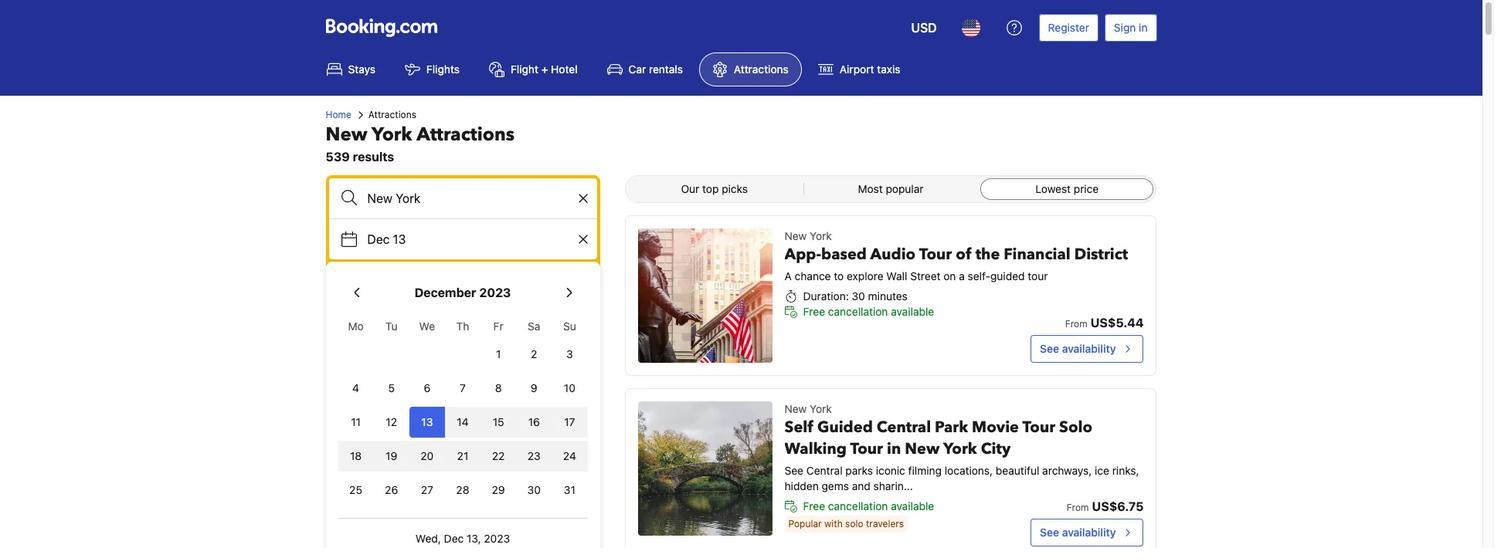 Task type: locate. For each thing, give the bounding box(es) containing it.
tour
[[1028, 270, 1048, 283]]

free up popular
[[803, 500, 825, 513]]

see for district
[[1040, 342, 1059, 355]]

on
[[944, 270, 956, 283]]

& right the services
[[438, 522, 445, 535]]

rentals
[[649, 63, 683, 76], [448, 522, 482, 535]]

york for self
[[810, 403, 832, 416]]

from us$5.44
[[1065, 316, 1144, 330]]

register
[[1048, 21, 1089, 34]]

guided
[[991, 270, 1025, 283]]

2 availability from the top
[[1062, 526, 1116, 539]]

see availability for self guided central park movie tour solo walking tour in new york city
[[1040, 526, 1116, 539]]

new for attractions
[[326, 122, 368, 148]]

york inside new york attractions 539 results
[[372, 122, 412, 148]]

18 cell
[[338, 438, 374, 472]]

tour
[[919, 244, 952, 265], [1023, 417, 1056, 438], [850, 439, 883, 460]]

539
[[326, 150, 350, 164]]

1 vertical spatial dec
[[444, 532, 464, 546]]

york for attractions
[[372, 122, 412, 148]]

1 see availability from the top
[[1040, 342, 1116, 355]]

entertainment & tickets (131)
[[360, 457, 505, 470]]

hotel
[[551, 63, 578, 76]]

0 vertical spatial 30
[[852, 290, 865, 303]]

most popular
[[858, 182, 924, 195]]

0 vertical spatial free
[[803, 305, 825, 318]]

16
[[528, 416, 540, 429]]

9 December 2023 checkbox
[[516, 373, 552, 404]]

0 horizontal spatial in
[[887, 439, 901, 460]]

availability down the from us$6.75
[[1062, 526, 1116, 539]]

21 December 2023 checkbox
[[445, 441, 481, 472]]

1 vertical spatial from
[[1067, 502, 1089, 514]]

1 horizontal spatial dec
[[444, 532, 464, 546]]

18 December 2023 checkbox
[[338, 441, 374, 472]]

1 vertical spatial free cancellation available
[[803, 500, 934, 513]]

grid containing mo
[[338, 311, 588, 506]]

1 vertical spatial free
[[803, 500, 825, 513]]

park
[[935, 417, 968, 438]]

from inside 'from us$5.44'
[[1065, 318, 1088, 330]]

1 vertical spatial 30
[[527, 484, 541, 497]]

york
[[372, 122, 412, 148], [810, 229, 832, 243], [810, 403, 832, 416], [943, 439, 977, 460]]

1 horizontal spatial attractions
[[417, 122, 515, 148]]

& for outdoor
[[397, 413, 405, 427]]

2 vertical spatial tour
[[850, 439, 883, 460]]

2 vertical spatial see
[[1040, 526, 1059, 539]]

see availability
[[1040, 342, 1116, 355], [1040, 526, 1116, 539]]

flights link
[[392, 53, 473, 87]]

tour left solo
[[1023, 417, 1056, 438]]

sign in
[[1114, 21, 1148, 34]]

0 horizontal spatial rentals
[[448, 522, 482, 535]]

free down duration:
[[803, 305, 825, 318]]

dec 13
[[367, 233, 406, 246]]

13 December 2023 checkbox
[[409, 407, 445, 438]]

1 vertical spatial tour
[[1023, 417, 1056, 438]]

& up the (50)
[[434, 457, 441, 470]]

available down the minutes
[[891, 305, 934, 318]]

services
[[393, 522, 435, 535]]

0 vertical spatial availability
[[1062, 342, 1116, 355]]

22 December 2023 checkbox
[[481, 441, 516, 472]]

see availability down 'from us$5.44'
[[1040, 342, 1116, 355]]

8 December 2023 checkbox
[[481, 373, 516, 404]]

3
[[566, 348, 573, 361]]

17
[[564, 416, 575, 429]]

new down home
[[326, 122, 368, 148]]

& left drink
[[389, 478, 396, 491]]

see up hidden
[[785, 464, 804, 478]]

24 December 2023 checkbox
[[552, 441, 588, 472]]

2 available from the top
[[891, 500, 934, 513]]

see down tour
[[1040, 342, 1059, 355]]

parks
[[846, 464, 873, 478]]

20
[[421, 450, 434, 463]]

us$5.44
[[1091, 316, 1144, 330]]

home
[[326, 109, 351, 121]]

from for financial
[[1065, 318, 1088, 330]]

see availability down the from us$6.75
[[1040, 526, 1116, 539]]

1 horizontal spatial tour
[[919, 244, 952, 265]]

from left us$5.44
[[1065, 318, 1088, 330]]

availability for self guided central park movie tour solo walking tour in new york city
[[1062, 526, 1116, 539]]

1 vertical spatial central
[[807, 464, 843, 478]]

walking
[[785, 439, 847, 460]]

of
[[956, 244, 972, 265]]

+
[[541, 63, 548, 76]]

2023 up fr
[[479, 286, 511, 300]]

13 up arts,
[[421, 416, 433, 429]]

17 cell
[[552, 404, 588, 438]]

0 horizontal spatial tour
[[850, 439, 883, 460]]

tour up the "parks"
[[850, 439, 883, 460]]

14 cell
[[445, 404, 481, 438]]

13 cell
[[409, 404, 445, 438]]

3 December 2023 checkbox
[[552, 339, 588, 370]]

travel
[[360, 522, 390, 535]]

1 horizontal spatial in
[[1139, 21, 1148, 34]]

new inside new york attractions 539 results
[[326, 122, 368, 148]]

2 vertical spatial attractions
[[417, 122, 515, 148]]

culture
[[450, 435, 485, 448]]

1 vertical spatial attractions
[[368, 109, 416, 121]]

25
[[349, 484, 362, 497]]

to
[[834, 270, 844, 283]]

0 vertical spatial cancellation
[[828, 305, 888, 318]]

0 vertical spatial in
[[1139, 21, 1148, 34]]

availability down 'from us$5.44'
[[1062, 342, 1116, 355]]

in right sign
[[1139, 21, 1148, 34]]

0 horizontal spatial central
[[807, 464, 843, 478]]

york inside new york app-based audio tour of the financial district a chance to explore wall street on a self-guided tour
[[810, 229, 832, 243]]

locations,
[[945, 464, 993, 478]]

1 horizontal spatial central
[[877, 417, 931, 438]]

1 availability from the top
[[1062, 342, 1116, 355]]

new up self
[[785, 403, 807, 416]]

30 down explore
[[852, 290, 865, 303]]

new for app-
[[785, 229, 807, 243]]

10 December 2023 checkbox
[[552, 373, 588, 404]]

from inside the from us$6.75
[[1067, 502, 1089, 514]]

central up iconic
[[877, 417, 931, 438]]

new up app- on the right top of page
[[785, 229, 807, 243]]

rinks,
[[1112, 464, 1139, 478]]

0 vertical spatial dec
[[367, 233, 390, 246]]

tu
[[385, 320, 398, 333]]

1 vertical spatial 2023
[[484, 532, 510, 546]]

23
[[528, 450, 541, 463]]

central up gems
[[807, 464, 843, 478]]

0 vertical spatial available
[[891, 305, 934, 318]]

a
[[959, 270, 965, 283]]

cancellation down duration: 30 minutes
[[828, 305, 888, 318]]

1 vertical spatial in
[[887, 439, 901, 460]]

1 free from the top
[[803, 305, 825, 318]]

stays link
[[313, 53, 389, 87]]

see down archways, at the right bottom
[[1040, 526, 1059, 539]]

& for tickets
[[434, 457, 441, 470]]

available down sharin...
[[891, 500, 934, 513]]

30 down 23 december 2023 checkbox
[[527, 484, 541, 497]]

30
[[852, 290, 865, 303], [527, 484, 541, 497]]

11
[[351, 416, 361, 429]]

self-
[[968, 270, 991, 283]]

0 vertical spatial 13
[[393, 233, 406, 246]]

(432)
[[391, 392, 419, 405]]

16 December 2023 checkbox
[[516, 407, 552, 438]]

airport taxis
[[840, 63, 901, 76]]

from down archways, at the right bottom
[[1067, 502, 1089, 514]]

23 December 2023 checkbox
[[516, 441, 552, 472]]

& for drink
[[389, 478, 396, 491]]

rentals right car
[[649, 63, 683, 76]]

20 cell
[[409, 438, 445, 472]]

1 vertical spatial see availability
[[1040, 526, 1116, 539]]

free cancellation available down and
[[803, 500, 934, 513]]

self guided central park movie tour solo walking tour in new york city image
[[638, 402, 772, 536]]

5 December 2023 checkbox
[[374, 373, 409, 404]]

15
[[493, 416, 504, 429]]

duration: 30 minutes
[[803, 290, 908, 303]]

1 horizontal spatial 13
[[421, 416, 433, 429]]

0 vertical spatial see
[[1040, 342, 1059, 355]]

8
[[495, 382, 502, 395]]

grid
[[338, 311, 588, 506]]

rentals left "(5)"
[[448, 522, 482, 535]]

12
[[386, 416, 397, 429]]

2 see availability from the top
[[1040, 526, 1116, 539]]

0 horizontal spatial 30
[[527, 484, 541, 497]]

free cancellation available
[[803, 305, 934, 318], [803, 500, 934, 513]]

2023 right 13, on the left bottom
[[484, 532, 510, 546]]

1 vertical spatial cancellation
[[828, 500, 888, 513]]

cancellation up solo
[[828, 500, 888, 513]]

see inside new york self guided central park movie tour solo walking tour in new york city see central parks iconic filming locations, beautiful archways, ice rinks, hidden gems and sharin...
[[785, 464, 804, 478]]

2 horizontal spatial attractions
[[734, 63, 789, 76]]

york up self
[[810, 403, 832, 416]]

new for self
[[785, 403, 807, 416]]

1 vertical spatial see
[[785, 464, 804, 478]]

cancellation
[[828, 305, 888, 318], [828, 500, 888, 513]]

27
[[421, 484, 433, 497]]

results
[[353, 150, 394, 164]]

0 vertical spatial from
[[1065, 318, 1088, 330]]

0 horizontal spatial 13
[[393, 233, 406, 246]]

1 horizontal spatial rentals
[[649, 63, 683, 76]]

app-
[[785, 244, 821, 265]]

1 available from the top
[[891, 305, 934, 318]]

13 down the where are you going? search box
[[393, 233, 406, 246]]

availability
[[1062, 342, 1116, 355], [1062, 526, 1116, 539]]

archways,
[[1042, 464, 1092, 478]]

0 vertical spatial free cancellation available
[[803, 305, 934, 318]]

29 December 2023 checkbox
[[481, 475, 516, 506]]

4
[[352, 382, 359, 395]]

15 December 2023 checkbox
[[481, 407, 516, 438]]

0 vertical spatial rentals
[[649, 63, 683, 76]]

in up iconic
[[887, 439, 901, 460]]

york up results
[[372, 122, 412, 148]]

0 vertical spatial 2023
[[479, 286, 511, 300]]

attractions inside 'link'
[[734, 63, 789, 76]]

free cancellation available down duration: 30 minutes
[[803, 305, 934, 318]]

31 December 2023 checkbox
[[552, 475, 588, 506]]

0 vertical spatial tour
[[919, 244, 952, 265]]

see for walking
[[1040, 526, 1059, 539]]

22 cell
[[481, 438, 516, 472]]

self
[[785, 417, 814, 438]]

17 December 2023 checkbox
[[552, 407, 588, 438]]

december 2023
[[415, 286, 511, 300]]

availability for app-based audio tour of the financial district
[[1062, 342, 1116, 355]]

rentals inside "car rentals" link
[[649, 63, 683, 76]]

1 vertical spatial 13
[[421, 416, 433, 429]]

food
[[360, 478, 386, 491]]

11 December 2023 checkbox
[[338, 407, 374, 438]]

street
[[910, 270, 941, 283]]

tour up street
[[919, 244, 952, 265]]

attractions link
[[699, 53, 802, 87]]

1 vertical spatial available
[[891, 500, 934, 513]]

0 vertical spatial see availability
[[1040, 342, 1116, 355]]

york up app- on the right top of page
[[810, 229, 832, 243]]

0 vertical spatial attractions
[[734, 63, 789, 76]]

25 December 2023 checkbox
[[338, 475, 374, 506]]

with
[[824, 518, 843, 530]]

sa
[[528, 320, 540, 333]]

& down (432)
[[397, 413, 405, 427]]

new inside new york app-based audio tour of the financial district a chance to explore wall street on a self-guided tour
[[785, 229, 807, 243]]

dec
[[367, 233, 390, 246], [444, 532, 464, 546]]

solo
[[1059, 417, 1093, 438]]

1 December 2023 checkbox
[[481, 339, 516, 370]]

from us$6.75
[[1067, 500, 1144, 514]]

2 horizontal spatial tour
[[1023, 417, 1056, 438]]

car
[[629, 63, 646, 76]]

1 vertical spatial availability
[[1062, 526, 1116, 539]]

attractions inside new york attractions 539 results
[[417, 122, 515, 148]]

15 cell
[[481, 404, 516, 438]]

based
[[821, 244, 867, 265]]



Task type: vqa. For each thing, say whether or not it's contained in the screenshot.
Sakai-'s mi
no



Task type: describe. For each thing, give the bounding box(es) containing it.
9
[[531, 382, 538, 395]]

1 horizontal spatial 30
[[852, 290, 865, 303]]

picks
[[722, 182, 748, 195]]

lowest price
[[1036, 182, 1099, 195]]

price
[[1074, 182, 1099, 195]]

december
[[415, 286, 476, 300]]

0 vertical spatial central
[[877, 417, 931, 438]]

from for solo
[[1067, 502, 1089, 514]]

sign
[[1114, 21, 1136, 34]]

in inside new york self guided central park movie tour solo walking tour in new york city see central parks iconic filming locations, beautiful archways, ice rinks, hidden gems and sharin...
[[887, 439, 901, 460]]

district
[[1075, 244, 1128, 265]]

22
[[492, 450, 505, 463]]

app-based audio tour of the financial district image
[[638, 229, 772, 363]]

taxis
[[877, 63, 901, 76]]

flight + hotel link
[[476, 53, 591, 87]]

category
[[339, 373, 386, 386]]

1 vertical spatial rentals
[[448, 522, 482, 535]]

we
[[419, 320, 435, 333]]

th
[[456, 320, 469, 333]]

20 December 2023 checkbox
[[409, 441, 445, 472]]

(50)
[[427, 478, 448, 491]]

travelers
[[866, 518, 904, 530]]

sharin...
[[874, 480, 913, 493]]

28
[[456, 484, 469, 497]]

wed,
[[416, 532, 441, 546]]

(223)
[[488, 435, 516, 448]]

sign in link
[[1105, 14, 1157, 42]]

outdoor
[[408, 413, 447, 427]]

7 December 2023 checkbox
[[445, 373, 481, 404]]

(5)
[[485, 522, 500, 535]]

arts,
[[415, 435, 437, 448]]

nature & outdoor (284)
[[360, 413, 478, 427]]

new up filming
[[905, 439, 940, 460]]

our
[[681, 182, 700, 195]]

28 December 2023 checkbox
[[445, 475, 481, 506]]

york up the locations,
[[943, 439, 977, 460]]

ice
[[1095, 464, 1110, 478]]

4 December 2023 checkbox
[[338, 373, 374, 404]]

flight + hotel
[[511, 63, 578, 76]]

wall
[[887, 270, 907, 283]]

new york attractions 539 results
[[326, 122, 515, 164]]

27 December 2023 checkbox
[[409, 475, 445, 506]]

city
[[981, 439, 1011, 460]]

museums,
[[360, 435, 412, 448]]

flights
[[426, 63, 460, 76]]

24
[[563, 450, 576, 463]]

30 December 2023 checkbox
[[516, 475, 552, 506]]

6
[[424, 382, 431, 395]]

30 inside option
[[527, 484, 541, 497]]

1
[[496, 348, 501, 361]]

travel services & rentals (5)
[[360, 522, 500, 535]]

register link
[[1039, 14, 1099, 42]]

clear
[[554, 331, 581, 344]]

26
[[385, 484, 398, 497]]

solo
[[845, 518, 864, 530]]

guided
[[818, 417, 873, 438]]

lowest
[[1036, 182, 1071, 195]]

financial
[[1004, 244, 1071, 265]]

10
[[564, 382, 576, 395]]

new york app-based audio tour of the financial district a chance to explore wall street on a self-guided tour
[[785, 229, 1128, 283]]

(284)
[[450, 413, 478, 427]]

top
[[702, 182, 719, 195]]

12 December 2023 checkbox
[[374, 407, 409, 438]]

16 cell
[[516, 404, 552, 438]]

1 cancellation from the top
[[828, 305, 888, 318]]

7
[[460, 382, 466, 395]]

usd button
[[902, 9, 946, 46]]

airport
[[840, 63, 874, 76]]

gems
[[822, 480, 849, 493]]

our top picks
[[681, 182, 748, 195]]

2
[[531, 348, 537, 361]]

filming
[[908, 464, 942, 478]]

wed, dec 13, 2023
[[416, 532, 510, 546]]

14
[[457, 416, 469, 429]]

23 cell
[[516, 438, 552, 472]]

us$6.75
[[1092, 500, 1144, 514]]

14 December 2023 checkbox
[[445, 407, 481, 438]]

york for app-
[[810, 229, 832, 243]]

mo
[[348, 320, 364, 333]]

search button
[[329, 263, 597, 300]]

29
[[492, 484, 505, 497]]

entertainment
[[360, 457, 431, 470]]

0 horizontal spatial dec
[[367, 233, 390, 246]]

museums, arts, & culture (223)
[[360, 435, 516, 448]]

tour inside new york app-based audio tour of the financial district a chance to explore wall street on a self-guided tour
[[919, 244, 952, 265]]

car rentals link
[[594, 53, 696, 87]]

21 cell
[[445, 438, 481, 472]]

2 free cancellation available from the top
[[803, 500, 934, 513]]

Where are you going? search field
[[329, 178, 597, 219]]

see availability for app-based audio tour of the financial district
[[1040, 342, 1116, 355]]

21
[[457, 450, 468, 463]]

(131)
[[480, 457, 505, 470]]

movie
[[972, 417, 1019, 438]]

stays
[[348, 63, 375, 76]]

& right arts,
[[440, 435, 447, 448]]

2 December 2023 checkbox
[[516, 339, 552, 370]]

fr
[[493, 320, 504, 333]]

26 December 2023 checkbox
[[374, 475, 409, 506]]

1 free cancellation available from the top
[[803, 305, 934, 318]]

2 free from the top
[[803, 500, 825, 513]]

usd
[[911, 21, 937, 35]]

18
[[350, 450, 362, 463]]

0 horizontal spatial attractions
[[368, 109, 416, 121]]

13 inside option
[[421, 416, 433, 429]]

19 cell
[[374, 438, 409, 472]]

search
[[443, 274, 483, 288]]

tours
[[360, 392, 388, 405]]

popular
[[886, 182, 924, 195]]

19 December 2023 checkbox
[[374, 441, 409, 472]]

6 December 2023 checkbox
[[409, 373, 445, 404]]

booking.com image
[[326, 19, 437, 37]]

2 cancellation from the top
[[828, 500, 888, 513]]



